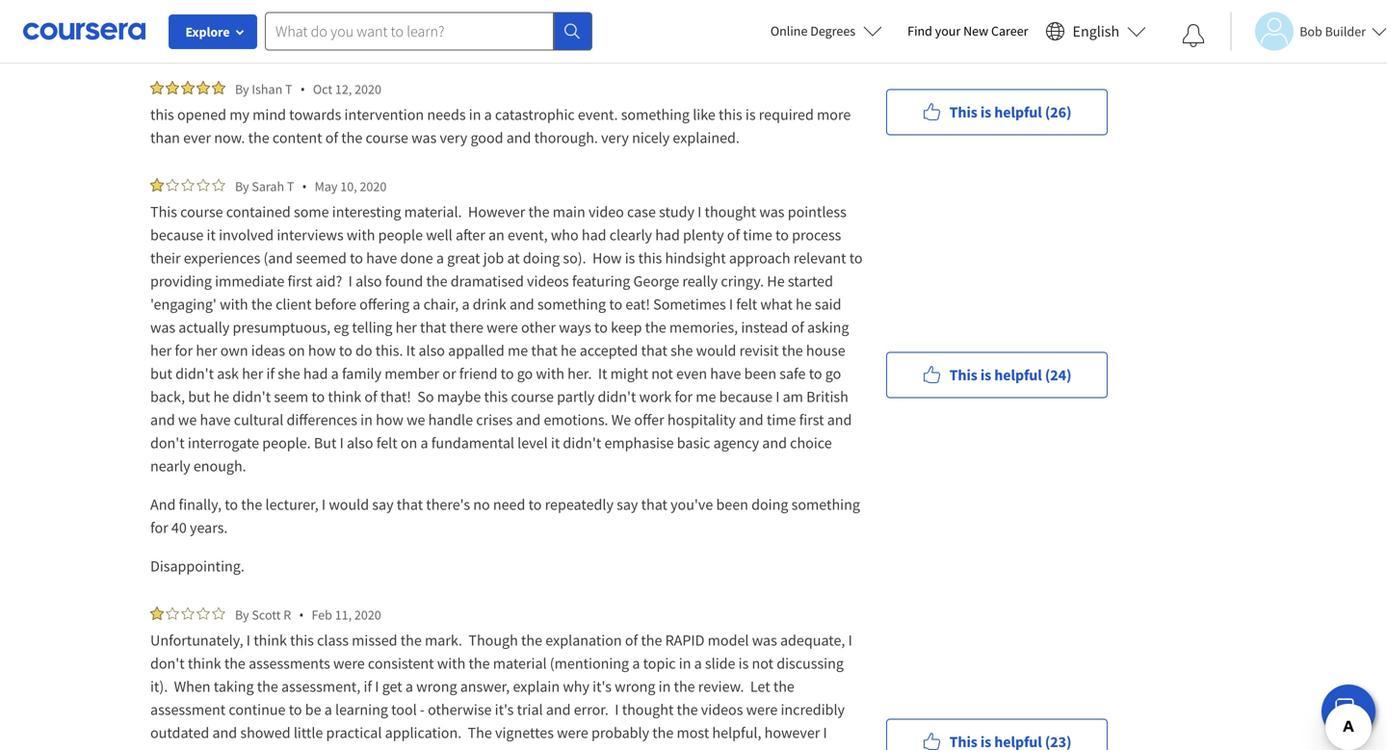 Task type: locate. For each thing, give the bounding box(es) containing it.
in inside this course contained some interesting material.  however the main video case study i thought was pointless because it involved interviews with people well after an event, who had clearly had plenty of time to process their experiences (and seemed to have done a great job at doing so).  how is this hindsight approach relevant to providing immediate first aid?  i also found the dramatised videos featuring george really cringy. he started 'engaging' with the client before offering a chair, a drink and something to eat! sometimes i felt what he said was actually presumptuous, eg telling her that there were other ways to keep the memories, instead of asking her for her own ideas on how to do this. it also appalled me that he accepted that she would revisit the house but didn't ask her if she had a family member or friend to go with her.  it might not even have been safe to go back, but he didn't seem to think of that!  so maybe this course partly didn't work for me because i am british and we have cultural differences in how we handle crises and emotions. we offer hospitality and time first and don't interrogate people. but i also felt on a fundamental level it didn't emphasise basic agency and choice nearly enough.
[[361, 411, 373, 430]]

1 horizontal spatial think
[[254, 631, 287, 651]]

learning
[[335, 701, 388, 720]]

this.
[[376, 341, 403, 360]]

thought
[[705, 202, 757, 222], [622, 701, 674, 720]]

0 vertical spatial been
[[745, 364, 777, 384]]

think down unfortunately,
[[188, 654, 221, 674]]

2 helpful from the top
[[995, 366, 1043, 385]]

t inside by sarah t • may 10, 2020
[[287, 178, 294, 195]]

2 vertical spatial also
[[347, 434, 373, 453]]

2020 right 12,
[[355, 80, 382, 98]]

that down chair,
[[420, 318, 447, 337]]

had down video
[[582, 226, 607, 245]]

error.
[[574, 701, 609, 720]]

need
[[493, 495, 526, 515]]

catastrophic
[[495, 105, 575, 124]]

to
[[449, 31, 462, 50], [504, 31, 517, 50], [776, 226, 789, 245], [350, 249, 363, 268], [850, 249, 863, 268], [609, 295, 623, 314], [595, 318, 608, 337], [339, 341, 353, 360], [501, 364, 514, 384], [809, 364, 823, 384], [312, 387, 325, 407], [225, 495, 238, 515], [529, 495, 542, 515], [289, 701, 302, 720]]

ways
[[559, 318, 592, 337]]

would inside this course contained some interesting material.  however the main video case study i thought was pointless because it involved interviews with people well after an event, who had clearly had plenty of time to process their experiences (and seemed to have done a great job at doing so).  how is this hindsight approach relevant to providing immediate first aid?  i also found the dramatised videos featuring george really cringy. he started 'engaging' with the client before offering a chair, a drink and something to eat! sometimes i felt what he said was actually presumptuous, eg telling her that there were other ways to keep the memories, instead of asking her for her own ideas on how to do this. it also appalled me that he accepted that she would revisit the house but didn't ask her if she had a family member or friend to go with her.  it might not even have been safe to go back, but he didn't seem to think of that!  so maybe this course partly didn't work for me because i am british and we have cultural differences in how we handle crises and emotions. we offer hospitality and time first and don't interrogate people. but i also felt on a fundamental level it didn't emphasise basic agency and choice nearly enough.
[[696, 341, 737, 360]]

would down memories,
[[696, 341, 737, 360]]

t for this is helpful (26)
[[285, 80, 293, 98]]

• right r
[[299, 606, 304, 625]]

1 vertical spatial it's
[[495, 701, 514, 720]]

actual
[[580, 747, 620, 751]]

in up good
[[469, 105, 481, 124]]

explanation
[[546, 631, 622, 651]]

0 vertical spatial because
[[150, 226, 204, 245]]

this down find your new career link on the right
[[950, 103, 978, 122]]

their
[[150, 249, 181, 268]]

0 vertical spatial something
[[621, 105, 690, 124]]

instructor was very knowledgeable and seems to know to say the right amount of information
[[150, 31, 749, 50]]

2 vertical spatial by
[[235, 607, 249, 624]]

go up british
[[826, 364, 842, 384]]

and inside the this opened my mind towards intervention needs in a catastrophic event. something like this is required more than ever now. the content of the course was very good and thorough. very nicely explained.
[[507, 128, 531, 147]]

of down the towards
[[325, 128, 338, 147]]

2 horizontal spatial course
[[511, 387, 554, 407]]

crises
[[476, 411, 513, 430]]

this
[[950, 103, 978, 122], [150, 202, 177, 222], [950, 366, 978, 385]]

something inside this course contained some interesting material.  however the main video case study i thought was pointless because it involved interviews with people well after an event, who had clearly had plenty of time to process their experiences (and seemed to have done a great job at doing so).  how is this hindsight approach relevant to providing immediate first aid?  i also found the dramatised videos featuring george really cringy. he started 'engaging' with the client before offering a chair, a drink and something to eat! sometimes i felt what he said was actually presumptuous, eg telling her that there were other ways to keep the memories, instead of asking her for her own ideas on how to do this. it also appalled me that he accepted that she would revisit the house but didn't ask her if she had a family member or friend to go with her.  it might not even have been safe to go back, but he didn't seem to think of that!  so maybe this course partly didn't work for me because i am british and we have cultural differences in how we handle crises and emotions. we offer hospitality and time first and don't interrogate people. but i also felt on a fundamental level it didn't emphasise basic agency and choice nearly enough.
[[538, 295, 606, 314]]

(26)
[[1046, 103, 1072, 122]]

required
[[759, 105, 814, 124]]

enough.
[[194, 457, 246, 476]]

star image
[[166, 178, 179, 192], [181, 178, 195, 192], [166, 607, 179, 621], [181, 607, 195, 621], [197, 607, 210, 621], [212, 607, 226, 621]]

0 vertical spatial •
[[300, 80, 305, 98]]

0 vertical spatial 2020
[[355, 80, 382, 98]]

1 horizontal spatial he
[[561, 341, 577, 360]]

the right let
[[774, 678, 795, 697]]

and down british
[[828, 411, 852, 430]]

at
[[507, 249, 520, 268]]

2 wrong from the left
[[615, 678, 656, 697]]

so).
[[563, 249, 587, 268]]

was right model
[[752, 631, 778, 651]]

may
[[315, 178, 338, 195]]

for down "practical"
[[352, 747, 370, 751]]

2 vertical spatial have
[[200, 411, 231, 430]]

but
[[314, 434, 337, 453]]

would inside and finally, to the lecturer, i would say that there's no need to repeatedly say that you've been doing something for 40 years.
[[329, 495, 369, 515]]

is right slide
[[739, 654, 749, 674]]

0 vertical spatial it
[[406, 341, 416, 360]]

builder
[[1326, 23, 1367, 40]]

because
[[150, 226, 204, 245], [720, 387, 773, 407]]

her.
[[568, 364, 592, 384]]

not
[[652, 364, 673, 384], [752, 654, 774, 674]]

1 vertical spatial if
[[364, 678, 372, 697]]

0 vertical spatial don't
[[150, 434, 185, 453]]

for left 40
[[150, 519, 168, 538]]

thought inside this course contained some interesting material.  however the main video case study i thought was pointless because it involved interviews with people well after an event, who had clearly had plenty of time to process their experiences (and seemed to have done a great job at doing so).  how is this hindsight approach relevant to providing immediate first aid?  i also found the dramatised videos featuring george really cringy. he started 'engaging' with the client before offering a chair, a drink and something to eat! sometimes i felt what he said was actually presumptuous, eg telling her that there were other ways to keep the memories, instead of asking her for her own ideas on how to do this. it also appalled me that he accepted that she would revisit the house but didn't ask her if she had a family member or friend to go with her.  it might not even have been safe to go back, but he didn't seem to think of that!  so maybe this course partly didn't work for me because i am british and we have cultural differences in how we handle crises and emotions. we offer hospitality and time first and don't interrogate people. but i also felt on a fundamental level it didn't emphasise basic agency and choice nearly enough.
[[705, 202, 757, 222]]

how down that!
[[376, 411, 404, 430]]

• left oct
[[300, 80, 305, 98]]

we
[[178, 411, 197, 430], [407, 411, 425, 430]]

find your new career link
[[898, 19, 1039, 43]]

seemed
[[296, 249, 347, 268]]

with inside unfortunately, i think this class missed the mark.  though the explanation of the rapid model was adequate, i don't think the assessments were consistent with the material (mentioning a topic in a slide is not discussing it).  when taking the assessment, if i get a wrong answer, explain why it's wrong in the review.  let the assessment continue to be a learning tool - otherwise it's trial and error.  i thought the videos were incredibly outdated and showed little practical application.  the vignettes were probably the most helpful, however i don't feel adequately prepared for deployment.  that is, what does actual deployment look like?  it was s
[[437, 654, 466, 674]]

0 horizontal spatial but
[[150, 364, 172, 384]]

2 horizontal spatial something
[[792, 495, 861, 515]]

1 helpful from the top
[[995, 103, 1043, 122]]

2020 inside by scott r • feb 11, 2020
[[355, 607, 381, 624]]

and up other
[[510, 295, 535, 314]]

t inside by ishan t • oct 12, 2020
[[285, 80, 293, 98]]

before
[[315, 295, 357, 314]]

i down the cringy.
[[729, 295, 734, 314]]

i down incredibly
[[824, 724, 828, 743]]

0 vertical spatial t
[[285, 80, 293, 98]]

1 go from the left
[[517, 364, 533, 384]]

thought inside unfortunately, i think this class missed the mark.  though the explanation of the rapid model was adequate, i don't think the assessments were consistent with the material (mentioning a topic in a slide is not discussing it).  when taking the assessment, if i get a wrong answer, explain why it's wrong in the review.  let the assessment continue to be a learning tool - otherwise it's trial and error.  i thought the videos were incredibly outdated and showed little practical application.  the vignettes were probably the most helpful, however i don't feel adequately prepared for deployment.  that is, what does actual deployment look like?  it was s
[[622, 701, 674, 720]]

2 we from the left
[[407, 411, 425, 430]]

would right lecturer,
[[329, 495, 369, 515]]

0 horizontal spatial me
[[508, 341, 528, 360]]

10,
[[340, 178, 357, 195]]

1 horizontal spatial we
[[407, 411, 425, 430]]

bob builder
[[1300, 23, 1367, 40]]

course inside the this opened my mind towards intervention needs in a catastrophic event. something like this is required more than ever now. the content of the course was very good and thorough. very nicely explained.
[[366, 128, 409, 147]]

course down the intervention
[[366, 128, 409, 147]]

unfortunately,
[[150, 631, 243, 651]]

0 vertical spatial course
[[366, 128, 409, 147]]

0 horizontal spatial he
[[213, 387, 229, 407]]

if up learning
[[364, 678, 372, 697]]

star image down now.
[[212, 178, 226, 192]]

partly
[[557, 387, 595, 407]]

assessments
[[249, 654, 330, 674]]

had up seem
[[303, 364, 328, 384]]

this for this is helpful (24)
[[950, 366, 978, 385]]

of inside unfortunately, i think this class missed the mark.  though the explanation of the rapid model was adequate, i don't think the assessments were consistent with the material (mentioning a topic in a slide is not discussing it).  when taking the assessment, if i get a wrong answer, explain why it's wrong in the review.  let the assessment continue to be a learning tool - otherwise it's trial and error.  i thought the videos were incredibly outdated and showed little practical application.  the vignettes were probably the most helpful, however i don't feel adequately prepared for deployment.  that is, what does actual deployment look like?  it was s
[[625, 631, 638, 651]]

1 horizontal spatial it
[[598, 364, 608, 384]]

for inside and finally, to the lecturer, i would say that there's no need to repeatedly say that you've been doing something for 40 years.
[[150, 519, 168, 538]]

think down family
[[328, 387, 362, 407]]

the up chair,
[[426, 272, 448, 291]]

the
[[545, 31, 566, 50], [248, 128, 270, 147], [341, 128, 363, 147], [529, 202, 550, 222], [426, 272, 448, 291], [251, 295, 273, 314], [645, 318, 667, 337], [782, 341, 804, 360], [241, 495, 262, 515], [401, 631, 422, 651], [521, 631, 543, 651], [641, 631, 663, 651], [224, 654, 246, 674], [469, 654, 490, 674], [257, 678, 278, 697], [674, 678, 695, 697], [774, 678, 795, 697], [677, 701, 698, 720], [653, 724, 674, 743]]

1 vertical spatial me
[[696, 387, 717, 407]]

1 horizontal spatial first
[[800, 411, 825, 430]]

was down 'engaging'
[[150, 318, 176, 337]]

so
[[418, 387, 434, 407]]

doing inside and finally, to the lecturer, i would say that there's no need to repeatedly say that you've been doing something for 40 years.
[[752, 495, 789, 515]]

1 vertical spatial filled star image
[[150, 607, 164, 621]]

what inside unfortunately, i think this class missed the mark.  though the explanation of the rapid model was adequate, i don't think the assessments were consistent with the material (mentioning a topic in a slide is not discussing it).  when taking the assessment, if i get a wrong answer, explain why it's wrong in the review.  let the assessment continue to be a learning tool - otherwise it's trial and error.  i thought the videos were incredibly outdated and showed little practical application.  the vignettes were probably the most helpful, however i don't feel adequately prepared for deployment.  that is, what does actual deployment look like?  it was s
[[511, 747, 543, 751]]

0 vertical spatial what
[[761, 295, 793, 314]]

of right plenty
[[727, 226, 740, 245]]

with left her.
[[536, 364, 565, 384]]

0 horizontal spatial doing
[[523, 249, 560, 268]]

some
[[294, 202, 329, 222]]

if inside this course contained some interesting material.  however the main video case study i thought was pointless because it involved interviews with people well after an event, who had clearly had plenty of time to process their experiences (and seemed to have done a great job at doing so).  how is this hindsight approach relevant to providing immediate first aid?  i also found the dramatised videos featuring george really cringy. he started 'engaging' with the client before offering a chair, a drink and something to eat! sometimes i felt what he said was actually presumptuous, eg telling her that there were other ways to keep the memories, instead of asking her for her own ideas on how to do this. it also appalled me that he accepted that she would revisit the house but didn't ask her if she had a family member or friend to go with her.  it might not even have been safe to go back, but he didn't seem to think of that!  so maybe this course partly didn't work for me because i am british and we have cultural differences in how we handle crises and emotions. we offer hospitality and time first and don't interrogate people. but i also felt on a fundamental level it didn't emphasise basic agency and choice nearly enough.
[[266, 364, 275, 384]]

been right you've on the bottom of the page
[[717, 495, 749, 515]]

helpful left (24)
[[995, 366, 1043, 385]]

deployment
[[624, 747, 702, 751]]

topic
[[643, 654, 676, 674]]

1 vertical spatial because
[[720, 387, 773, 407]]

something up nicely at top left
[[621, 105, 690, 124]]

dramatised
[[451, 272, 524, 291]]

1 vertical spatial she
[[278, 364, 300, 384]]

however
[[765, 724, 820, 743]]

not inside this course contained some interesting material.  however the main video case study i thought was pointless because it involved interviews with people well after an event, who had clearly had plenty of time to process their experiences (and seemed to have done a great job at doing so).  how is this hindsight approach relevant to providing immediate first aid?  i also found the dramatised videos featuring george really cringy. he started 'engaging' with the client before offering a chair, a drink and something to eat! sometimes i felt what he said was actually presumptuous, eg telling her that there were other ways to keep the memories, instead of asking her for her own ideas on how to do this. it also appalled me that he accepted that she would revisit the house but didn't ask her if she had a family member or friend to go with her.  it might not even have been safe to go back, but he didn't seem to think of that!  so maybe this course partly didn't work for me because i am british and we have cultural differences in how we handle crises and emotions. we offer hospitality and time first and don't interrogate people. but i also felt on a fundamental level it didn't emphasise basic agency and choice nearly enough.
[[652, 364, 673, 384]]

0 vertical spatial how
[[308, 341, 336, 360]]

were down class
[[333, 654, 365, 674]]

0 vertical spatial have
[[366, 249, 397, 268]]

interviews
[[277, 226, 344, 245]]

to right relevant
[[850, 249, 863, 268]]

• for class
[[299, 606, 304, 625]]

in right differences at the left of the page
[[361, 411, 373, 430]]

1 horizontal spatial thought
[[705, 202, 757, 222]]

it down 'however'
[[772, 747, 781, 751]]

to right need
[[529, 495, 542, 515]]

this is helpful (24) button
[[887, 352, 1108, 399]]

with down immediate
[[220, 295, 248, 314]]

'engaging'
[[150, 295, 217, 314]]

thought up probably
[[622, 701, 674, 720]]

her up this.
[[396, 318, 417, 337]]

own
[[220, 341, 248, 360]]

is
[[981, 103, 992, 122], [746, 105, 756, 124], [625, 249, 636, 268], [981, 366, 992, 385], [739, 654, 749, 674]]

amount
[[603, 31, 654, 50]]

2 by from the top
[[235, 178, 249, 195]]

is right how
[[625, 249, 636, 268]]

a down well
[[436, 249, 444, 268]]

1 vertical spatial doing
[[752, 495, 789, 515]]

think inside this course contained some interesting material.  however the main video case study i thought was pointless because it involved interviews with people well after an event, who had clearly had plenty of time to process their experiences (and seemed to have done a great job at doing so).  how is this hindsight approach relevant to providing immediate first aid?  i also found the dramatised videos featuring george really cringy. he started 'engaging' with the client before offering a chair, a drink and something to eat! sometimes i felt what he said was actually presumptuous, eg telling her that there were other ways to keep the memories, instead of asking her for her own ideas on how to do this. it also appalled me that he accepted that she would revisit the house but didn't ask her if she had a family member or friend to go with her.  it might not even have been safe to go back, but he didn't seem to think of that!  so maybe this course partly didn't work for me because i am british and we have cultural differences in how we handle crises and emotions. we offer hospitality and time first and don't interrogate people. but i also felt on a fundamental level it didn't emphasise basic agency and choice nearly enough.
[[328, 387, 362, 407]]

by inside by scott r • feb 11, 2020
[[235, 607, 249, 624]]

1 vertical spatial also
[[419, 341, 445, 360]]

0 horizontal spatial what
[[511, 747, 543, 751]]

it up 'experiences'
[[207, 226, 216, 245]]

consistent
[[368, 654, 434, 674]]

online degrees
[[771, 22, 856, 40]]

1 horizontal spatial star image
[[212, 178, 226, 192]]

2 vertical spatial 2020
[[355, 607, 381, 624]]

have down people
[[366, 249, 397, 268]]

say right repeatedly
[[617, 495, 638, 515]]

1 vertical spatial by
[[235, 178, 249, 195]]

explained.
[[673, 128, 740, 147]]

to up accepted on the top of page
[[595, 318, 608, 337]]

1 don't from the top
[[150, 434, 185, 453]]

wrong up -
[[417, 678, 457, 697]]

2 horizontal spatial think
[[328, 387, 362, 407]]

1 vertical spatial this
[[150, 202, 177, 222]]

0 horizontal spatial it
[[406, 341, 416, 360]]

english button
[[1039, 0, 1155, 63]]

course
[[366, 128, 409, 147], [180, 202, 223, 222], [511, 387, 554, 407]]

on down that!
[[401, 434, 418, 453]]

0 horizontal spatial star image
[[197, 178, 210, 192]]

the down the intervention
[[341, 128, 363, 147]]

1 vertical spatial have
[[711, 364, 742, 384]]

to left know on the left
[[449, 31, 462, 50]]

1 vertical spatial something
[[538, 295, 606, 314]]

very down event.
[[602, 128, 629, 147]]

of inside the this opened my mind towards intervention needs in a catastrophic event. something like this is required more than ever now. the content of the course was very good and thorough. very nicely explained.
[[325, 128, 338, 147]]

doing
[[523, 249, 560, 268], [752, 495, 789, 515]]

say right know on the left
[[521, 31, 542, 50]]

is left (26)
[[981, 103, 992, 122]]

2 vertical spatial think
[[188, 654, 221, 674]]

the up consistent
[[401, 631, 422, 651]]

filled star image
[[166, 81, 179, 94], [150, 607, 164, 621]]

go
[[517, 364, 533, 384], [826, 364, 842, 384]]

nicely
[[632, 128, 670, 147]]

0 vertical spatial first
[[288, 272, 313, 291]]

sometimes
[[654, 295, 726, 314]]

3 don't from the top
[[150, 747, 185, 751]]

1 horizontal spatial not
[[752, 654, 774, 674]]

filled star image
[[150, 81, 164, 94], [181, 81, 195, 94], [197, 81, 210, 94], [212, 81, 226, 94], [150, 178, 164, 192]]

she up seem
[[278, 364, 300, 384]]

0 horizontal spatial course
[[180, 202, 223, 222]]

2020 inside by sarah t • may 10, 2020
[[360, 178, 387, 195]]

1 vertical spatial videos
[[701, 701, 743, 720]]

is left required
[[746, 105, 756, 124]]

immediate
[[215, 272, 285, 291]]

review.
[[699, 678, 744, 697]]

1 vertical spatial don't
[[150, 654, 185, 674]]

would
[[696, 341, 737, 360], [329, 495, 369, 515]]

don't down "outdated"
[[150, 747, 185, 751]]

helpful for (24)
[[995, 366, 1043, 385]]

pointless
[[788, 202, 847, 222]]

and
[[150, 495, 176, 515]]

there's
[[426, 495, 470, 515]]

1 horizontal spatial felt
[[737, 295, 758, 314]]

1 horizontal spatial but
[[188, 387, 210, 407]]

2 vertical spatial •
[[299, 606, 304, 625]]

0 horizontal spatial she
[[278, 364, 300, 384]]

incredibly
[[781, 701, 845, 720]]

2 vertical spatial something
[[792, 495, 861, 515]]

2 horizontal spatial have
[[711, 364, 742, 384]]

2 horizontal spatial had
[[656, 226, 680, 245]]

by sarah t • may 10, 2020
[[235, 177, 387, 196]]

by
[[235, 80, 249, 98], [235, 178, 249, 195], [235, 607, 249, 624]]

don't up nearly
[[150, 434, 185, 453]]

otherwise
[[428, 701, 492, 720]]

1 vertical spatial course
[[180, 202, 223, 222]]

nearly
[[150, 457, 190, 476]]

differences
[[287, 411, 358, 430]]

with down mark.
[[437, 654, 466, 674]]

don't up the it).
[[150, 654, 185, 674]]

this inside this course contained some interesting material.  however the main video case study i thought was pointless because it involved interviews with people well after an event, who had clearly had plenty of time to process their experiences (and seemed to have done a great job at doing so).  how is this hindsight approach relevant to providing immediate first aid?  i also found the dramatised videos featuring george really cringy. he started 'engaging' with the client before offering a chair, a drink and something to eat! sometimes i felt what he said was actually presumptuous, eg telling her that there were other ways to keep the memories, instead of asking her for her own ideas on how to do this. it also appalled me that he accepted that she would revisit the house but didn't ask her if she had a family member or friend to go with her.  it might not even have been safe to go back, but he didn't seem to think of that!  so maybe this course partly didn't work for me because i am british and we have cultural differences in how we handle crises and emotions. we offer hospitality and time first and don't interrogate people. but i also felt on a fundamental level it didn't emphasise basic agency and choice nearly enough.
[[150, 202, 177, 222]]

1 horizontal spatial have
[[366, 249, 397, 268]]

3 by from the top
[[235, 607, 249, 624]]

star image down ever at the left of the page
[[197, 178, 210, 192]]

friend
[[459, 364, 498, 384]]

were down drink
[[487, 318, 518, 337]]

is inside unfortunately, i think this class missed the mark.  though the explanation of the rapid model was adequate, i don't think the assessments were consistent with the material (mentioning a topic in a slide is not discussing it).  when taking the assessment, if i get a wrong answer, explain why it's wrong in the review.  let the assessment continue to be a learning tool - otherwise it's trial and error.  i thought the videos were incredibly outdated and showed little practical application.  the vignettes were probably the most helpful, however i don't feel adequately prepared for deployment.  that is, what does actual deployment look like?  it was s
[[739, 654, 749, 674]]

it inside unfortunately, i think this class missed the mark.  though the explanation of the rapid model was adequate, i don't think the assessments were consistent with the material (mentioning a topic in a slide is not discussing it).  when taking the assessment, if i get a wrong answer, explain why it's wrong in the review.  let the assessment continue to be a learning tool - otherwise it's trial and error.  i thought the videos were incredibly outdated and showed little practical application.  the vignettes were probably the most helpful, however i don't feel adequately prepared for deployment.  that is, what does actual deployment look like?  it was s
[[772, 747, 781, 751]]

actually
[[179, 318, 230, 337]]

it
[[406, 341, 416, 360], [598, 364, 608, 384], [772, 747, 781, 751]]

doing down event,
[[523, 249, 560, 268]]

were inside this course contained some interesting material.  however the main video case study i thought was pointless because it involved interviews with people well after an event, who had clearly had plenty of time to process their experiences (and seemed to have done a great job at doing so).  how is this hindsight approach relevant to providing immediate first aid?  i also found the dramatised videos featuring george really cringy. he started 'engaging' with the client before offering a chair, a drink and something to eat! sometimes i felt what he said was actually presumptuous, eg telling her that there were other ways to keep the memories, instead of asking her for her own ideas on how to do this. it also appalled me that he accepted that she would revisit the house but didn't ask her if she had a family member or friend to go with her.  it might not even have been safe to go back, but he didn't seem to think of that!  so maybe this course partly didn't work for me because i am british and we have cultural differences in how we handle crises and emotions. we offer hospitality and time first and don't interrogate people. but i also felt on a fundamental level it didn't emphasise basic agency and choice nearly enough.
[[487, 318, 518, 337]]

a left chair,
[[413, 295, 421, 314]]

1 horizontal spatial something
[[621, 105, 690, 124]]

the inside and finally, to the lecturer, i would say that there's no need to repeatedly say that you've been doing something for 40 years.
[[241, 495, 262, 515]]

taking
[[214, 678, 254, 697]]

of right explanation on the left of page
[[625, 631, 638, 651]]

this inside unfortunately, i think this class missed the mark.  though the explanation of the rapid model was adequate, i don't think the assessments were consistent with the material (mentioning a topic in a slide is not discussing it).  when taking the assessment, if i get a wrong answer, explain why it's wrong in the review.  let the assessment continue to be a learning tool - otherwise it's trial and error.  i thought the videos were incredibly outdated and showed little practical application.  the vignettes were probably the most helpful, however i don't feel adequately prepared for deployment.  that is, what does actual deployment look like?  it was s
[[290, 631, 314, 651]]

2020 for intervention
[[355, 80, 382, 98]]

do
[[356, 341, 373, 360]]

for inside unfortunately, i think this class missed the mark.  though the explanation of the rapid model was adequate, i don't think the assessments were consistent with the material (mentioning a topic in a slide is not discussing it).  when taking the assessment, if i get a wrong answer, explain why it's wrong in the review.  let the assessment continue to be a learning tool - otherwise it's trial and error.  i thought the videos were incredibly outdated and showed little practical application.  the vignettes were probably the most helpful, however i don't feel adequately prepared for deployment.  that is, what does actual deployment look like?  it was s
[[352, 747, 370, 751]]

though
[[469, 631, 518, 651]]

1 vertical spatial been
[[717, 495, 749, 515]]

by inside by sarah t • may 10, 2020
[[235, 178, 249, 195]]

1 by from the top
[[235, 80, 249, 98]]

2 horizontal spatial he
[[796, 295, 812, 314]]

time
[[743, 226, 773, 245], [767, 411, 797, 430]]

coursera image
[[23, 16, 146, 47]]

• for towards
[[300, 80, 305, 98]]

1 horizontal spatial it's
[[593, 678, 612, 697]]

the up safe
[[782, 341, 804, 360]]

1 vertical spatial what
[[511, 747, 543, 751]]

opened
[[177, 105, 227, 124]]

eg
[[334, 318, 349, 337]]

0 horizontal spatial had
[[303, 364, 328, 384]]

don't inside this course contained some interesting material.  however the main video case study i thought was pointless because it involved interviews with people well after an event, who had clearly had plenty of time to process their experiences (and seemed to have done a great job at doing so).  how is this hindsight approach relevant to providing immediate first aid?  i also found the dramatised videos featuring george really cringy. he started 'engaging' with the client before offering a chair, a drink and something to eat! sometimes i felt what he said was actually presumptuous, eg telling her that there were other ways to keep the memories, instead of asking her for her own ideas on how to do this. it also appalled me that he accepted that she would revisit the house but didn't ask her if she had a family member or friend to go with her.  it might not even have been safe to go back, but he didn't seem to think of that!  so maybe this course partly didn't work for me because i am british and we have cultural differences in how we handle crises and emotions. we offer hospitality and time first and don't interrogate people. but i also felt on a fundamental level it didn't emphasise basic agency and choice nearly enough.
[[150, 434, 185, 453]]

0 vertical spatial not
[[652, 364, 673, 384]]

discussing
[[777, 654, 844, 674]]

seems
[[405, 31, 446, 50]]

1 horizontal spatial videos
[[701, 701, 743, 720]]

0 horizontal spatial wrong
[[417, 678, 457, 697]]

by for my
[[235, 80, 249, 98]]

0 vertical spatial it's
[[593, 678, 612, 697]]

answer,
[[460, 678, 510, 697]]

1 horizontal spatial if
[[364, 678, 372, 697]]

finally,
[[179, 495, 222, 515]]

1 horizontal spatial doing
[[752, 495, 789, 515]]

2020 inside by ishan t • oct 12, 2020
[[355, 80, 382, 98]]

interesting
[[332, 202, 401, 222]]

0 vertical spatial thought
[[705, 202, 757, 222]]

by inside by ishan t • oct 12, 2020
[[235, 80, 249, 98]]

time down am
[[767, 411, 797, 430]]

1 horizontal spatial filled star image
[[166, 81, 179, 94]]

1 vertical spatial would
[[329, 495, 369, 515]]

2 horizontal spatial say
[[617, 495, 638, 515]]

it's left trial
[[495, 701, 514, 720]]

we
[[612, 411, 632, 430]]

None search field
[[265, 12, 593, 51]]

was down needs
[[412, 128, 437, 147]]

1 horizontal spatial what
[[761, 295, 793, 314]]

2 horizontal spatial it
[[772, 747, 781, 751]]

but
[[150, 364, 172, 384], [188, 387, 210, 407]]

is inside this course contained some interesting material.  however the main video case study i thought was pointless because it involved interviews with people well after an event, who had clearly had plenty of time to process their experiences (and seemed to have done a great job at doing so).  how is this hindsight approach relevant to providing immediate first aid?  i also found the dramatised videos featuring george really cringy. he started 'engaging' with the client before offering a chair, a drink and something to eat! sometimes i felt what he said was actually presumptuous, eg telling her that there were other ways to keep the memories, instead of asking her for her own ideas on how to do this. it also appalled me that he accepted that she would revisit the house but didn't ask her if she had a family member or friend to go with her.  it might not even have been safe to go back, but he didn't seem to think of that!  so maybe this course partly didn't work for me because i am british and we have cultural differences in how we handle crises and emotions. we offer hospitality and time first and don't interrogate people. but i also felt on a fundamental level it didn't emphasise basic agency and choice nearly enough.
[[625, 249, 636, 268]]

didn't down emotions.
[[563, 434, 602, 453]]

0 vertical spatial if
[[266, 364, 275, 384]]

to up differences at the left of the page
[[312, 387, 325, 407]]

the up answer,
[[469, 654, 490, 674]]

it's up error.
[[593, 678, 612, 697]]

1 vertical spatial it
[[551, 434, 560, 453]]

the up event,
[[529, 202, 550, 222]]

something inside and finally, to the lecturer, i would say that there's no need to repeatedly say that you've been doing something for 40 years.
[[792, 495, 861, 515]]

star image
[[197, 178, 210, 192], [212, 178, 226, 192]]



Task type: describe. For each thing, give the bounding box(es) containing it.
client
[[276, 295, 312, 314]]

her up back,
[[150, 341, 172, 360]]

like?
[[736, 747, 765, 751]]

this opened my mind towards intervention needs in a catastrophic event. something like this is required more than ever now. the content of the course was very good and thorough. very nicely explained.
[[150, 105, 854, 147]]

the up continue
[[257, 678, 278, 697]]

and right trial
[[546, 701, 571, 720]]

the down topic
[[674, 678, 695, 697]]

that left there's
[[397, 495, 423, 515]]

by ishan t • oct 12, 2020
[[235, 80, 382, 98]]

like
[[693, 105, 716, 124]]

to up approach
[[776, 226, 789, 245]]

a inside the this opened my mind towards intervention needs in a catastrophic event. something like this is required more than ever now. the content of the course was very good and thorough. very nicely explained.
[[484, 105, 492, 124]]

presumptuous,
[[233, 318, 331, 337]]

was inside the this opened my mind towards intervention needs in a catastrophic event. something like this is required more than ever now. the content of the course was very good and thorough. very nicely explained.
[[412, 128, 437, 147]]

thorough.
[[535, 128, 598, 147]]

ask
[[217, 364, 239, 384]]

0 horizontal spatial because
[[150, 226, 204, 245]]

the down mind
[[248, 128, 270, 147]]

mind
[[253, 105, 286, 124]]

0 vertical spatial also
[[356, 272, 382, 291]]

practical
[[326, 724, 382, 743]]

were down let
[[747, 701, 778, 720]]

and down back,
[[150, 411, 175, 430]]

is inside the this opened my mind towards intervention needs in a catastrophic event. something like this is required more than ever now. the content of the course was very good and thorough. very nicely explained.
[[746, 105, 756, 124]]

0 horizontal spatial on
[[288, 341, 305, 360]]

1 horizontal spatial she
[[671, 341, 693, 360]]

cringy.
[[721, 272, 764, 291]]

of left asking
[[792, 318, 805, 337]]

1 vertical spatial on
[[401, 434, 418, 453]]

a right get
[[406, 678, 413, 697]]

11,
[[335, 607, 352, 624]]

and up adequately
[[212, 724, 237, 743]]

i up probably
[[615, 701, 619, 720]]

0 horizontal spatial how
[[308, 341, 336, 360]]

even
[[677, 364, 708, 384]]

show notifications image
[[1183, 24, 1206, 47]]

something inside the this opened my mind towards intervention needs in a catastrophic event. something like this is required more than ever now. the content of the course was very good and thorough. very nicely explained.
[[621, 105, 690, 124]]

(and
[[264, 249, 293, 268]]

and left choice
[[763, 434, 787, 453]]

online degrees button
[[755, 10, 898, 52]]

the up topic
[[641, 631, 663, 651]]

done
[[400, 249, 433, 268]]

-
[[420, 701, 425, 720]]

1 horizontal spatial me
[[696, 387, 717, 407]]

0 horizontal spatial have
[[200, 411, 231, 430]]

1 vertical spatial but
[[188, 387, 210, 407]]

continue
[[229, 701, 286, 720]]

you've
[[671, 495, 713, 515]]

in inside the this opened my mind towards intervention needs in a catastrophic event. something like this is required more than ever now. the content of the course was very good and thorough. very nicely explained.
[[469, 105, 481, 124]]

with down interesting in the top of the page
[[347, 226, 375, 245]]

1 horizontal spatial very
[[440, 128, 468, 147]]

0 horizontal spatial think
[[188, 654, 221, 674]]

t for this is helpful (24)
[[287, 178, 294, 195]]

showed
[[240, 724, 291, 743]]

the down the eat!
[[645, 318, 667, 337]]

of right amount
[[657, 31, 670, 50]]

this up than
[[150, 105, 174, 124]]

by scott r • feb 11, 2020
[[235, 606, 381, 625]]

i left am
[[776, 387, 780, 407]]

videos inside unfortunately, i think this class missed the mark.  though the explanation of the rapid model was adequate, i don't think the assessments were consistent with the material (mentioning a topic in a slide is not discussing it).  when taking the assessment, if i get a wrong answer, explain why it's wrong in the review.  let the assessment continue to be a learning tool - otherwise it's trial and error.  i thought the videos were incredibly outdated and showed little practical application.  the vignettes were probably the most helpful, however i don't feel adequately prepared for deployment.  that is, what does actual deployment look like?  it was s
[[701, 701, 743, 720]]

revisit
[[740, 341, 779, 360]]

0 horizontal spatial first
[[288, 272, 313, 291]]

her right ask
[[242, 364, 263, 384]]

and up level
[[516, 411, 541, 430]]

material.
[[404, 202, 462, 222]]

that left you've on the bottom of the page
[[641, 495, 668, 515]]

british
[[807, 387, 849, 407]]

emotions.
[[544, 411, 609, 430]]

0 vertical spatial he
[[796, 295, 812, 314]]

this course contained some interesting material.  however the main video case study i thought was pointless because it involved interviews with people well after an event, who had clearly had plenty of time to process their experiences (and seemed to have done a great job at doing so).  how is this hindsight approach relevant to providing immediate first aid?  i also found the dramatised videos featuring george really cringy. he started 'engaging' with the client before offering a chair, a drink and something to eat! sometimes i felt what he said was actually presumptuous, eg telling her that there were other ways to keep the memories, instead of asking her for her own ideas on how to do this. it also appalled me that he accepted that she would revisit the house but didn't ask her if she had a family member or friend to go with her.  it might not even have been safe to go back, but he didn't seem to think of that!  so maybe this course partly didn't work for me because i am british and we have cultural differences in how we handle crises and emotions. we offer hospitality and time first and don't interrogate people. but i also felt on a fundamental level it didn't emphasise basic agency and choice nearly enough.
[[150, 202, 866, 476]]

model
[[708, 631, 749, 651]]

that up might
[[641, 341, 668, 360]]

my
[[230, 105, 250, 124]]

rapid
[[666, 631, 705, 651]]

0 vertical spatial felt
[[737, 295, 758, 314]]

i right adequate,
[[849, 631, 853, 651]]

am
[[783, 387, 804, 407]]

i right 'aid?'
[[349, 272, 353, 291]]

not inside unfortunately, i think this class missed the mark.  though the explanation of the rapid model was adequate, i don't think the assessments were consistent with the material (mentioning a topic in a slide is not discussing it).  when taking the assessment, if i get a wrong answer, explain why it's wrong in the review.  let the assessment continue to be a learning tool - otherwise it's trial and error.  i thought the videos were incredibly outdated and showed little practical application.  the vignettes were probably the most helpful, however i don't feel adequately prepared for deployment.  that is, what does actual deployment look like?  it was s
[[752, 654, 774, 674]]

1 vertical spatial •
[[302, 177, 307, 196]]

1 horizontal spatial it
[[551, 434, 560, 453]]

by for think
[[235, 607, 249, 624]]

to right seemed
[[350, 249, 363, 268]]

the up material
[[521, 631, 543, 651]]

memories,
[[670, 318, 738, 337]]

to inside unfortunately, i think this class missed the mark.  though the explanation of the rapid model was adequate, i don't think the assessments were consistent with the material (mentioning a topic in a slide is not discussing it).  when taking the assessment, if i get a wrong answer, explain why it's wrong in the review.  let the assessment continue to be a learning tool - otherwise it's trial and error.  i thought the videos were incredibly outdated and showed little practical application.  the vignettes were probably the most helpful, however i don't feel adequately prepared for deployment.  that is, what does actual deployment look like?  it was s
[[289, 701, 302, 720]]

the left right
[[545, 31, 566, 50]]

when
[[174, 678, 211, 697]]

lecturer,
[[266, 495, 319, 515]]

however
[[468, 202, 526, 222]]

this right like
[[719, 105, 743, 124]]

the up deployment
[[653, 724, 674, 743]]

her down actually
[[196, 341, 217, 360]]

a left topic
[[633, 654, 640, 674]]

clearly
[[610, 226, 652, 245]]

seem
[[274, 387, 309, 407]]

and left seems
[[377, 31, 402, 50]]

video
[[589, 202, 624, 222]]

2020 for missed
[[355, 607, 381, 624]]

to right know on the left
[[504, 31, 517, 50]]

the down immediate
[[251, 295, 273, 314]]

assessment,
[[281, 678, 361, 697]]

a right be
[[325, 701, 332, 720]]

didn't left ask
[[176, 364, 214, 384]]

2 go from the left
[[826, 364, 842, 384]]

contained
[[226, 202, 291, 222]]

this for this is helpful (26)
[[950, 103, 978, 122]]

instructor
[[150, 31, 214, 50]]

0 horizontal spatial filled star image
[[150, 607, 164, 621]]

adequately
[[214, 747, 287, 751]]

disappointing.
[[150, 557, 245, 576]]

intervention
[[345, 105, 424, 124]]

1 horizontal spatial say
[[521, 31, 542, 50]]

hospitality
[[668, 411, 736, 430]]

this is helpful (26) button
[[887, 89, 1108, 135]]

than
[[150, 128, 180, 147]]

in down "rapid"
[[679, 654, 691, 674]]

the
[[468, 724, 492, 743]]

assessment
[[150, 701, 226, 720]]

plenty
[[683, 226, 724, 245]]

in down topic
[[659, 678, 671, 697]]

to right friend
[[501, 364, 514, 384]]

is left (24)
[[981, 366, 992, 385]]

a up there on the top of the page
[[462, 295, 470, 314]]

the up taking
[[224, 654, 246, 674]]

and up the agency
[[739, 411, 764, 430]]

ishan
[[252, 80, 283, 98]]

i left get
[[375, 678, 379, 697]]

this up crises
[[484, 387, 508, 407]]

job
[[484, 249, 504, 268]]

was right instructor
[[217, 31, 242, 50]]

event.
[[578, 105, 618, 124]]

for down actually
[[175, 341, 193, 360]]

house
[[807, 341, 846, 360]]

of down family
[[365, 387, 378, 407]]

application.
[[385, 724, 462, 743]]

0 vertical spatial it
[[207, 226, 216, 245]]

is,
[[494, 747, 508, 751]]

to right safe
[[809, 364, 823, 384]]

good
[[471, 128, 504, 147]]

safe
[[780, 364, 806, 384]]

was down 'however'
[[784, 747, 809, 751]]

explain
[[513, 678, 560, 697]]

What do you want to learn? text field
[[265, 12, 554, 51]]

1 horizontal spatial how
[[376, 411, 404, 430]]

does
[[546, 747, 577, 751]]

found
[[385, 272, 423, 291]]

chat with us image
[[1334, 697, 1365, 728]]

if inside unfortunately, i think this class missed the mark.  though the explanation of the rapid model was adequate, i don't think the assessments were consistent with the material (mentioning a topic in a slide is not discussing it).  when taking the assessment, if i get a wrong answer, explain why it's wrong in the review.  let the assessment continue to be a learning tool - otherwise it's trial and error.  i thought the videos were incredibly outdated and showed little practical application.  the vignettes were probably the most helpful, however i don't feel adequately prepared for deployment.  that is, what does actual deployment look like?  it was s
[[364, 678, 372, 697]]

prepared
[[290, 747, 349, 751]]

cultural
[[234, 411, 284, 430]]

that down other
[[531, 341, 558, 360]]

1 vertical spatial he
[[561, 341, 577, 360]]

right
[[569, 31, 600, 50]]

repeatedly
[[545, 495, 614, 515]]

a left slide
[[695, 654, 702, 674]]

what inside this course contained some interesting material.  however the main video case study i thought was pointless because it involved interviews with people well after an event, who had clearly had plenty of time to process their experiences (and seemed to have done a great job at doing so).  how is this hindsight approach relevant to providing immediate first aid?  i also found the dramatised videos featuring george really cringy. he started 'engaging' with the client before offering a chair, a drink and something to eat! sometimes i felt what he said was actually presumptuous, eg telling her that there were other ways to keep the memories, instead of asking her for her own ideas on how to do this. it also appalled me that he accepted that she would revisit the house but didn't ask her if she had a family member or friend to go with her.  it might not even have been safe to go back, but he didn't seem to think of that!  so maybe this course partly didn't work for me because i am british and we have cultural differences in how we handle crises and emotions. we offer hospitality and time first and don't interrogate people. but i also felt on a fundamental level it didn't emphasise basic agency and choice nearly enough.
[[761, 295, 793, 314]]

this up george
[[639, 249, 662, 268]]

to right finally,
[[225, 495, 238, 515]]

interrogate
[[188, 434, 259, 453]]

2 star image from the left
[[212, 178, 226, 192]]

it).
[[150, 678, 168, 697]]

2 vertical spatial course
[[511, 387, 554, 407]]

towards
[[289, 105, 342, 124]]

for down even
[[675, 387, 693, 407]]

helpful for (26)
[[995, 103, 1043, 122]]

hindsight
[[666, 249, 726, 268]]

after
[[456, 226, 486, 245]]

didn't up cultural
[[233, 387, 271, 407]]

doing inside this course contained some interesting material.  however the main video case study i thought was pointless because it involved interviews with people well after an event, who had clearly had plenty of time to process their experiences (and seemed to have done a great job at doing so).  how is this hindsight approach relevant to providing immediate first aid?  i also found the dramatised videos featuring george really cringy. he started 'engaging' with the client before offering a chair, a drink and something to eat! sometimes i felt what he said was actually presumptuous, eg telling her that there were other ways to keep the memories, instead of asking her for her own ideas on how to do this. it also appalled me that he accepted that she would revisit the house but didn't ask her if she had a family member or friend to go with her.  it might not even have been safe to go back, but he didn't seem to think of that!  so maybe this course partly didn't work for me because i am british and we have cultural differences in how we handle crises and emotions. we offer hospitality and time first and don't interrogate people. but i also felt on a fundamental level it didn't emphasise basic agency and choice nearly enough.
[[523, 249, 560, 268]]

0 vertical spatial time
[[743, 226, 773, 245]]

i up assessments
[[247, 631, 251, 651]]

been inside and finally, to the lecturer, i would say that there's no need to repeatedly say that you've been doing something for 40 years.
[[717, 495, 749, 515]]

main
[[553, 202, 586, 222]]

the up most
[[677, 701, 698, 720]]

fundamental
[[432, 434, 515, 453]]

to left do
[[339, 341, 353, 360]]

0 horizontal spatial say
[[372, 495, 394, 515]]

0 vertical spatial me
[[508, 341, 528, 360]]

was left pointless
[[760, 202, 785, 222]]

and finally, to the lecturer, i would say that there's no need to repeatedly say that you've been doing something for 40 years.
[[150, 495, 864, 538]]

1 vertical spatial it
[[598, 364, 608, 384]]

i right study
[[698, 202, 702, 222]]

keep
[[611, 318, 642, 337]]

0 horizontal spatial it's
[[495, 701, 514, 720]]

knowledgeable
[[276, 31, 374, 50]]

family
[[342, 364, 382, 384]]

new
[[964, 22, 989, 40]]

unfortunately, i think this class missed the mark.  though the explanation of the rapid model was adequate, i don't think the assessments were consistent with the material (mentioning a topic in a slide is not discussing it).  when taking the assessment, if i get a wrong answer, explain why it's wrong in the review.  let the assessment continue to be a learning tool - otherwise it's trial and error.  i thought the videos were incredibly outdated and showed little practical application.  the vignettes were probably the most helpful, however i don't feel adequately prepared for deployment.  that is, what does actual deployment look like?  it was s
[[150, 631, 864, 751]]

1 vertical spatial felt
[[377, 434, 398, 453]]

trial
[[517, 701, 543, 720]]

1 wrong from the left
[[417, 678, 457, 697]]

let
[[751, 678, 771, 697]]

a down so
[[421, 434, 428, 453]]

know
[[466, 31, 501, 50]]

to left the eat!
[[609, 295, 623, 314]]

0 horizontal spatial very
[[245, 31, 273, 50]]

i inside and finally, to the lecturer, i would say that there's no need to repeatedly say that you've been doing something for 40 years.
[[322, 495, 326, 515]]

2 horizontal spatial very
[[602, 128, 629, 147]]

1 we from the left
[[178, 411, 197, 430]]

people.
[[262, 434, 311, 453]]

a left family
[[331, 364, 339, 384]]

videos inside this course contained some interesting material.  however the main video case study i thought was pointless because it involved interviews with people well after an event, who had clearly had plenty of time to process their experiences (and seemed to have done a great job at doing so).  how is this hindsight approach relevant to providing immediate first aid?  i also found the dramatised videos featuring george really cringy. he started 'engaging' with the client before offering a chair, a drink and something to eat! sometimes i felt what he said was actually presumptuous, eg telling her that there were other ways to keep the memories, instead of asking her for her own ideas on how to do this. it also appalled me that he accepted that she would revisit the house but didn't ask her if she had a family member or friend to go with her.  it might not even have been safe to go back, but he didn't seem to think of that!  so maybe this course partly didn't work for me because i am british and we have cultural differences in how we handle crises and emotions. we offer hospitality and time first and don't interrogate people. but i also felt on a fundamental level it didn't emphasise basic agency and choice nearly enough.
[[527, 272, 569, 291]]

1 star image from the left
[[197, 178, 210, 192]]

1 horizontal spatial had
[[582, 226, 607, 245]]

1 vertical spatial time
[[767, 411, 797, 430]]

event,
[[508, 226, 548, 245]]

this for this course contained some interesting material.  however the main video case study i thought was pointless because it involved interviews with people well after an event, who had clearly had plenty of time to process their experiences (and seemed to have done a great job at doing so).  how is this hindsight approach relevant to providing immediate first aid?  i also found the dramatised videos featuring george really cringy. he started 'engaging' with the client before offering a chair, a drink and something to eat! sometimes i felt what he said was actually presumptuous, eg telling her that there were other ways to keep the memories, instead of asking her for her own ideas on how to do this. it also appalled me that he accepted that she would revisit the house but didn't ask her if she had a family member or friend to go with her.  it might not even have been safe to go back, but he didn't seem to think of that!  so maybe this course partly didn't work for me because i am british and we have cultural differences in how we handle crises and emotions. we offer hospitality and time first and don't interrogate people. but i also felt on a fundamental level it didn't emphasise basic agency and choice nearly enough.
[[150, 202, 177, 222]]

career
[[992, 22, 1029, 40]]

didn't up "we"
[[598, 387, 636, 407]]

agency
[[714, 434, 760, 453]]

were up does at bottom
[[557, 724, 589, 743]]

why
[[563, 678, 590, 697]]

2 don't from the top
[[150, 654, 185, 674]]

i right the but
[[340, 434, 344, 453]]

been inside this course contained some interesting material.  however the main video case study i thought was pointless because it involved interviews with people well after an event, who had clearly had plenty of time to process their experiences (and seemed to have done a great job at doing so).  how is this hindsight approach relevant to providing immediate first aid?  i also found the dramatised videos featuring george really cringy. he started 'engaging' with the client before offering a chair, a drink and something to eat! sometimes i felt what he said was actually presumptuous, eg telling her that there were other ways to keep the memories, instead of asking her for her own ideas on how to do this. it also appalled me that he accepted that she would revisit the house but didn't ask her if she had a family member or friend to go with her.  it might not even have been safe to go back, but he didn't seem to think of that!  so maybe this course partly didn't work for me because i am british and we have cultural differences in how we handle crises and emotions. we offer hospitality and time first and don't interrogate people. but i also felt on a fundamental level it didn't emphasise basic agency and choice nearly enough.
[[745, 364, 777, 384]]



Task type: vqa. For each thing, say whether or not it's contained in the screenshot.
Creativity
no



